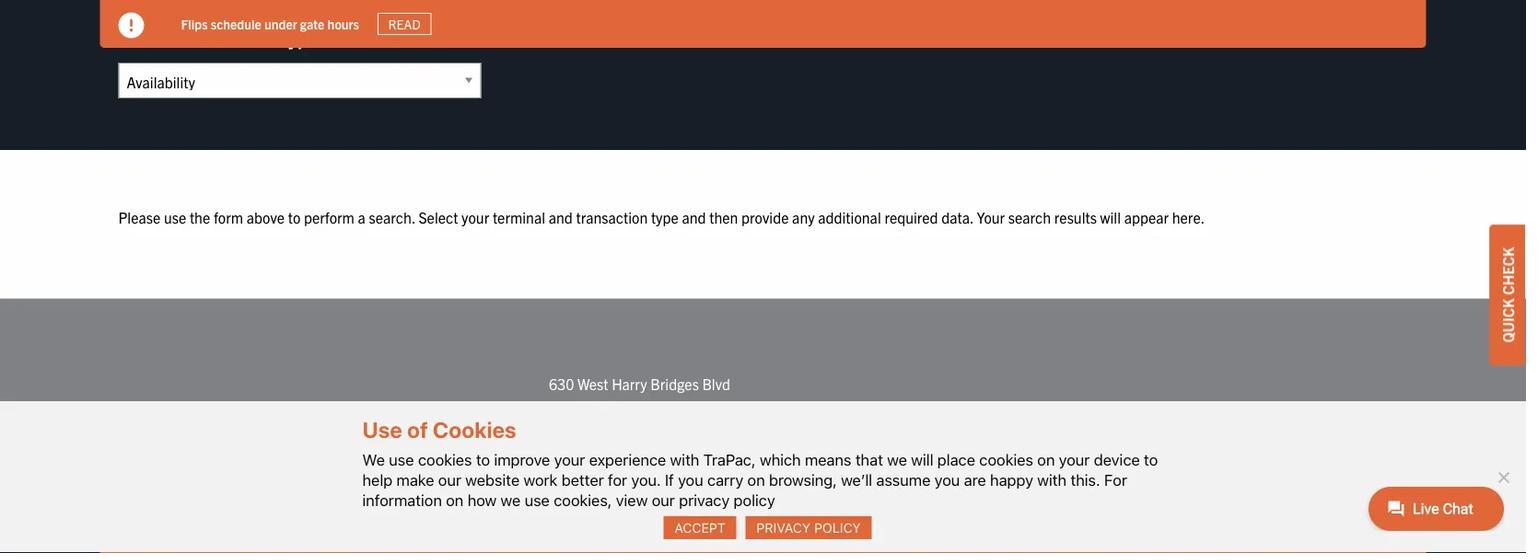 Task type: vqa. For each thing, say whether or not it's contained in the screenshot.
footer on the bottom of the page
yes



Task type: locate. For each thing, give the bounding box(es) containing it.
with up "if"
[[670, 451, 700, 469]]

0 vertical spatial select
[[118, 27, 169, 50]]

cookies up make
[[418, 451, 472, 469]]

1 vertical spatial our
[[652, 492, 675, 510]]

firms
[[549, 470, 585, 488]]

1 horizontal spatial transaction
[[576, 208, 648, 227]]

you.
[[632, 471, 661, 490]]

with left the 'this.'
[[1038, 471, 1067, 490]]

use left the
[[164, 208, 186, 227]]

0 horizontal spatial use
[[164, 208, 186, 227]]

we up assume
[[888, 451, 908, 469]]

will up assume
[[912, 451, 934, 469]]

use up make
[[389, 451, 414, 469]]

1 cookies from the left
[[418, 451, 472, 469]]

policy
[[734, 492, 776, 510]]

0 horizontal spatial you
[[678, 471, 704, 490]]

of
[[407, 417, 428, 443]]

your left terminal
[[462, 208, 490, 227]]

cookies up happy
[[980, 451, 1034, 469]]

use
[[164, 208, 186, 227], [389, 451, 414, 469], [525, 492, 550, 510]]

use
[[363, 417, 403, 443]]

footer containing 630 west harry bridges blvd
[[0, 300, 1527, 554]]

to right above
[[288, 208, 301, 227]]

1 vertical spatial type
[[651, 208, 679, 227]]

we
[[888, 451, 908, 469], [501, 492, 521, 510]]

browsing,
[[769, 471, 838, 490]]

630
[[549, 376, 575, 394]]

if
[[665, 471, 674, 490]]

required
[[885, 208, 939, 227]]

experience
[[589, 451, 666, 469]]

code:
[[588, 470, 624, 488], [579, 494, 614, 512]]

how
[[468, 492, 497, 510]]

2722
[[1010, 435, 1044, 453]]

0 vertical spatial transaction
[[187, 27, 278, 50]]

type
[[282, 27, 318, 50], [651, 208, 679, 227]]

select right search.
[[419, 208, 458, 227]]

2 horizontal spatial use
[[525, 492, 550, 510]]

on
[[1038, 451, 1055, 469], [748, 471, 765, 490], [446, 492, 464, 510]]

to up the website
[[476, 451, 490, 469]]

you down place
[[935, 471, 961, 490]]

select left flips
[[118, 27, 169, 50]]

website
[[466, 471, 520, 490]]

assume
[[877, 471, 931, 490]]

1 horizontal spatial select
[[419, 208, 458, 227]]

policy
[[815, 520, 861, 536]]

customer
[[830, 435, 891, 453]]

cookies,
[[554, 492, 612, 510]]

your
[[977, 208, 1005, 227]]

form
[[214, 208, 243, 227]]

0 vertical spatial we
[[888, 451, 908, 469]]

0 horizontal spatial will
[[912, 451, 934, 469]]

1 vertical spatial will
[[912, 451, 934, 469]]

1 horizontal spatial your
[[554, 451, 585, 469]]

will right results
[[1101, 208, 1121, 227]]

los
[[356, 435, 383, 453]]

use down work
[[525, 492, 550, 510]]

your up the 'this.'
[[1059, 451, 1090, 469]]

0 vertical spatial use
[[164, 208, 186, 227]]

please use the form above to perform a search. select your terminal and transaction type and then provide any additional required data. your search results will appear here.
[[118, 208, 1206, 227]]

2 horizontal spatial on
[[1038, 451, 1055, 469]]

that
[[856, 451, 884, 469]]

your up firms
[[554, 451, 585, 469]]

happy
[[991, 471, 1034, 490]]

code: down experience
[[588, 470, 624, 488]]

hours
[[328, 15, 359, 32]]

2 and from the left
[[682, 208, 706, 227]]

to right device
[[1145, 451, 1159, 469]]

2 you from the left
[[935, 471, 961, 490]]

cookies
[[418, 451, 472, 469], [980, 451, 1034, 469]]

view
[[616, 492, 648, 510]]

flips schedule under gate hours
[[181, 15, 359, 32]]

footer
[[0, 300, 1527, 554]]

data.
[[942, 208, 974, 227]]

solid image
[[118, 12, 144, 38]]

0 horizontal spatial with
[[670, 451, 700, 469]]

schedule
[[211, 15, 262, 32]]

0 horizontal spatial transaction
[[187, 27, 278, 50]]

1 horizontal spatial use
[[389, 451, 414, 469]]

y258
[[627, 470, 661, 488]]

transaction
[[187, 27, 278, 50], [576, 208, 648, 227]]

quick check link
[[1490, 225, 1527, 366]]

1 horizontal spatial a
[[358, 208, 366, 227]]

berths
[[549, 399, 591, 418]]

we down the website
[[501, 492, 521, 510]]

a left search.
[[358, 208, 366, 227]]

2 vertical spatial on
[[446, 492, 464, 510]]

1 horizontal spatial will
[[1101, 208, 1121, 227]]

on right 387-
[[1038, 451, 1055, 469]]

1 horizontal spatial with
[[1038, 471, 1067, 490]]

on left how
[[446, 492, 464, 510]]

1 horizontal spatial you
[[935, 471, 961, 490]]

0 horizontal spatial we
[[501, 492, 521, 510]]

2704
[[618, 494, 652, 512]]

on up policy
[[748, 471, 765, 490]]

make
[[397, 471, 434, 490]]

blvd
[[703, 376, 731, 394]]

our down "if"
[[652, 492, 675, 510]]

0 horizontal spatial cookies
[[418, 451, 472, 469]]

will
[[1101, 208, 1121, 227], [912, 451, 934, 469]]

a right solid 'image'
[[173, 27, 183, 50]]

which
[[760, 451, 801, 469]]

your
[[462, 208, 490, 227], [554, 451, 585, 469], [1059, 451, 1090, 469]]

type left hours
[[282, 27, 318, 50]]

flips
[[181, 15, 208, 32]]

0 horizontal spatial type
[[282, 27, 318, 50]]

1 horizontal spatial on
[[748, 471, 765, 490]]

type left then
[[651, 208, 679, 227]]

1 vertical spatial with
[[1038, 471, 1067, 490]]

our right make
[[438, 471, 462, 490]]

with
[[670, 451, 700, 469], [1038, 471, 1067, 490]]

0 horizontal spatial our
[[438, 471, 462, 490]]

and right terminal
[[549, 208, 573, 227]]

perform
[[304, 208, 355, 227]]

above
[[247, 208, 285, 227]]

code: down better
[[579, 494, 614, 512]]

privacy
[[679, 492, 730, 510]]

1 horizontal spatial and
[[682, 208, 706, 227]]

you right "if"
[[678, 471, 704, 490]]

Enter reference number(s) text field
[[519, 0, 1278, 33]]

our
[[438, 471, 462, 490], [652, 492, 675, 510]]

0 horizontal spatial on
[[446, 492, 464, 510]]

provide
[[742, 208, 789, 227]]

work
[[524, 471, 558, 490]]

1 horizontal spatial cookies
[[980, 451, 1034, 469]]

1 vertical spatial we
[[501, 492, 521, 510]]

select
[[118, 27, 169, 50], [419, 208, 458, 227]]

better
[[562, 471, 604, 490]]

privacy policy
[[757, 520, 861, 536]]

for
[[1105, 471, 1128, 490]]

147
[[625, 399, 650, 418]]

and left then
[[682, 208, 706, 227]]

1 horizontal spatial type
[[651, 208, 679, 227]]

0 horizontal spatial and
[[549, 208, 573, 227]]

0 vertical spatial our
[[438, 471, 462, 490]]

1 and from the left
[[549, 208, 573, 227]]

you
[[678, 471, 704, 490], [935, 471, 961, 490]]

cookies
[[433, 417, 517, 443]]

0 horizontal spatial a
[[173, 27, 183, 50]]

1 vertical spatial select
[[419, 208, 458, 227]]

1 vertical spatial code:
[[579, 494, 614, 512]]

2 vertical spatial use
[[525, 492, 550, 510]]



Task type: describe. For each thing, give the bounding box(es) containing it.
136-
[[595, 399, 625, 418]]

select a transaction type
[[118, 27, 318, 50]]

check
[[1499, 248, 1518, 295]]

1 vertical spatial a
[[358, 208, 366, 227]]

device
[[1094, 451, 1141, 469]]

west
[[578, 376, 609, 394]]

1 vertical spatial use
[[389, 451, 414, 469]]

bridges
[[651, 376, 699, 394]]

search
[[1009, 208, 1052, 227]]

additional
[[819, 208, 882, 227]]

please
[[118, 208, 161, 227]]

0 vertical spatial type
[[282, 27, 318, 50]]

630 west harry bridges blvd berths 136-147
[[549, 376, 731, 418]]

customer service: 877-387-2722
[[830, 435, 1044, 453]]

we
[[363, 451, 385, 469]]

search.
[[369, 208, 415, 227]]

387-
[[980, 435, 1010, 453]]

angeles
[[386, 435, 450, 453]]

privacy policy link
[[746, 517, 872, 540]]

then
[[710, 208, 739, 227]]

any
[[793, 208, 815, 227]]

use of cookies we use cookies to improve your experience with trapac, which means that we will place cookies on your device to help make our website work better for you. if you carry on browsing, we'll assume you are happy with this. for information on how we use cookies, view our privacy policy
[[363, 417, 1159, 510]]

gate
[[300, 15, 325, 32]]

quick check
[[1499, 248, 1518, 343]]

0 vertical spatial with
[[670, 451, 700, 469]]

2 horizontal spatial to
[[1145, 451, 1159, 469]]

2 horizontal spatial your
[[1059, 451, 1090, 469]]

help
[[363, 471, 393, 490]]

harry
[[612, 376, 647, 394]]

firms code:  y258 port code:  2704
[[549, 470, 661, 512]]

trapac,
[[704, 451, 756, 469]]

0 vertical spatial will
[[1101, 208, 1121, 227]]

0 vertical spatial on
[[1038, 451, 1055, 469]]

1 vertical spatial on
[[748, 471, 765, 490]]

quick
[[1499, 299, 1518, 343]]

accept link
[[664, 517, 737, 540]]

improve
[[494, 451, 550, 469]]

will inside "use of cookies we use cookies to improve your experience with trapac, which means that we will place cookies on your device to help make our website work better for you. if you carry on browsing, we'll assume you are happy with this. for information on how we use cookies, view our privacy policy"
[[912, 451, 934, 469]]

port
[[549, 494, 576, 512]]

877-
[[949, 435, 980, 453]]

information
[[363, 492, 442, 510]]

we'll
[[841, 471, 873, 490]]

privacy
[[757, 520, 811, 536]]

results
[[1055, 208, 1097, 227]]

1 you from the left
[[678, 471, 704, 490]]

read link
[[378, 13, 432, 35]]

service:
[[895, 435, 946, 453]]

0 horizontal spatial to
[[288, 208, 301, 227]]

place
[[938, 451, 976, 469]]

means
[[805, 451, 852, 469]]

1 horizontal spatial we
[[888, 451, 908, 469]]

0 vertical spatial code:
[[588, 470, 624, 488]]

1 vertical spatial transaction
[[576, 208, 648, 227]]

1 horizontal spatial our
[[652, 492, 675, 510]]

2 cookies from the left
[[980, 451, 1034, 469]]

appear
[[1125, 208, 1169, 227]]

the
[[190, 208, 210, 227]]

for
[[608, 471, 628, 490]]

this.
[[1071, 471, 1101, 490]]

no image
[[1495, 469, 1513, 487]]

0 vertical spatial a
[[173, 27, 183, 50]]

are
[[965, 471, 987, 490]]

los angeles
[[356, 435, 450, 453]]

carry
[[708, 471, 744, 490]]

0 horizontal spatial your
[[462, 208, 490, 227]]

1 horizontal spatial to
[[476, 451, 490, 469]]

terminal
[[493, 208, 546, 227]]

here.
[[1173, 208, 1206, 227]]

accept
[[675, 520, 726, 536]]

read
[[388, 16, 421, 32]]

under
[[264, 15, 297, 32]]

0 horizontal spatial select
[[118, 27, 169, 50]]



